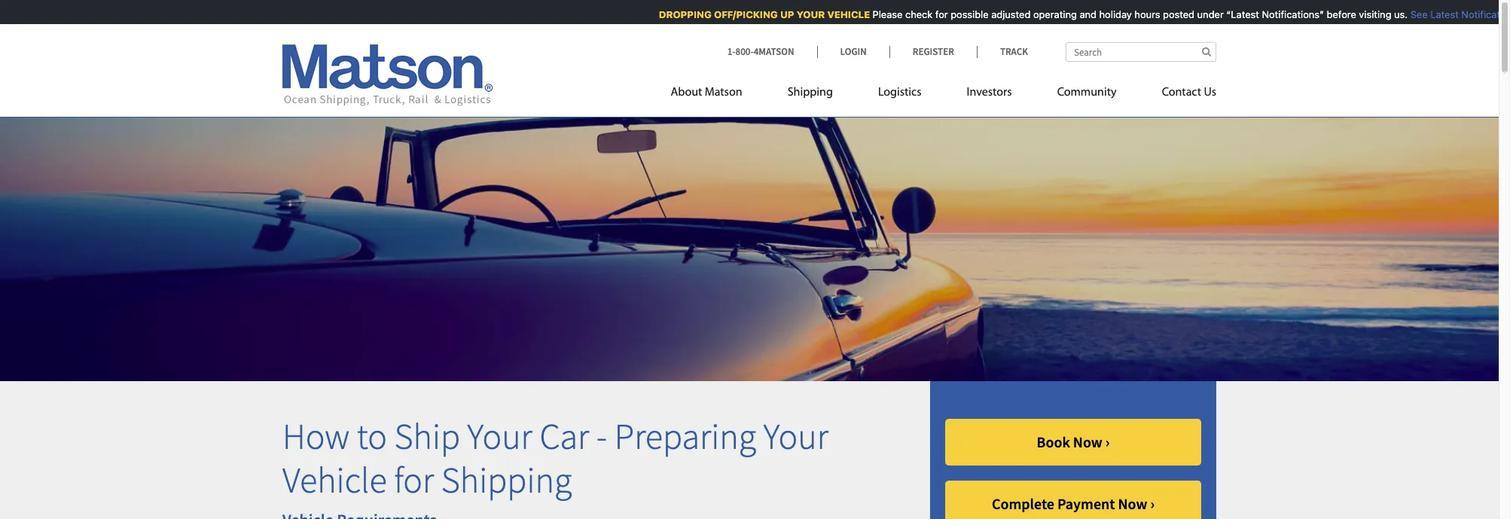 Task type: describe. For each thing, give the bounding box(es) containing it.
1-
[[728, 45, 736, 58]]

check
[[900, 8, 928, 20]]

matson
[[705, 87, 743, 99]]

how to ship your car - preparing your vehicle for shipping
[[283, 414, 829, 503]]

possible
[[946, 8, 984, 20]]

track link
[[977, 45, 1029, 58]]

"latest
[[1222, 8, 1255, 20]]

shipping inside top menu navigation
[[788, 87, 833, 99]]

your
[[792, 8, 820, 20]]

complete
[[992, 495, 1055, 514]]

us.
[[1390, 8, 1403, 20]]

book now ›
[[1037, 433, 1110, 452]]

to
[[357, 414, 387, 459]]

0 vertical spatial for
[[931, 8, 943, 20]]

book now › link
[[946, 419, 1202, 466]]

contact
[[1162, 87, 1202, 99]]

book
[[1037, 433, 1071, 452]]

latest
[[1426, 8, 1454, 20]]

investors link
[[945, 79, 1035, 110]]

about matson link
[[671, 79, 765, 110]]

vehicle
[[283, 457, 387, 503]]

complete payment now ›
[[992, 495, 1155, 514]]

complete payment now › link
[[946, 481, 1202, 519]]

login
[[841, 45, 867, 58]]

4matson
[[754, 45, 795, 58]]

us
[[1204, 87, 1217, 99]]

preparing
[[615, 414, 757, 459]]

how
[[283, 414, 350, 459]]

operating
[[1029, 8, 1072, 20]]

car shipped by matson to hawaii at beach during sunset. image
[[0, 93, 1500, 382]]

hours
[[1130, 8, 1156, 20]]

community link
[[1035, 79, 1140, 110]]

top menu navigation
[[671, 79, 1217, 110]]

dropping
[[654, 8, 707, 20]]

search image
[[1203, 47, 1212, 57]]

holiday
[[1095, 8, 1127, 20]]

0 horizontal spatial now ›
[[1074, 433, 1110, 452]]

ship
[[395, 414, 460, 459]]



Task type: locate. For each thing, give the bounding box(es) containing it.
vehicle
[[822, 8, 865, 20]]

logistics link
[[856, 79, 945, 110]]

1-800-4matson
[[728, 45, 795, 58]]

posted
[[1158, 8, 1190, 20]]

for right to
[[394, 457, 434, 503]]

payment
[[1058, 495, 1116, 514]]

now ›
[[1074, 433, 1110, 452], [1119, 495, 1155, 514]]

0 vertical spatial now ›
[[1074, 433, 1110, 452]]

notifications"
[[1257, 8, 1319, 20]]

for inside how to ship your car - preparing your vehicle for shipping
[[394, 457, 434, 503]]

track
[[1001, 45, 1029, 58]]

car
[[540, 414, 589, 459]]

for
[[931, 8, 943, 20], [394, 457, 434, 503]]

adjusted
[[987, 8, 1026, 20]]

1-800-4matson link
[[728, 45, 817, 58]]

for right check
[[931, 8, 943, 20]]

logistics
[[879, 87, 922, 99]]

1 vertical spatial for
[[394, 457, 434, 503]]

register
[[913, 45, 955, 58]]

1 horizontal spatial now ›
[[1119, 495, 1155, 514]]

1 vertical spatial now ›
[[1119, 495, 1155, 514]]

0 horizontal spatial your
[[468, 414, 533, 459]]

None search field
[[1066, 42, 1217, 62]]

2 your from the left
[[764, 414, 829, 459]]

register link
[[890, 45, 977, 58]]

shipping
[[788, 87, 833, 99], [441, 457, 572, 503]]

1 horizontal spatial for
[[931, 8, 943, 20]]

contact us link
[[1140, 79, 1217, 110]]

1 horizontal spatial shipping
[[788, 87, 833, 99]]

your
[[468, 414, 533, 459], [764, 414, 829, 459]]

see
[[1406, 8, 1423, 20]]

please
[[868, 8, 898, 20]]

about matson
[[671, 87, 743, 99]]

shipping inside how to ship your car - preparing your vehicle for shipping
[[441, 457, 572, 503]]

notifications
[[1457, 8, 1511, 20]]

investors
[[967, 87, 1013, 99]]

1 your from the left
[[468, 414, 533, 459]]

800-
[[736, 45, 754, 58]]

about
[[671, 87, 703, 99]]

-
[[597, 414, 608, 459]]

now › right the 'payment'
[[1119, 495, 1155, 514]]

0 vertical spatial shipping
[[788, 87, 833, 99]]

1 horizontal spatial your
[[764, 414, 829, 459]]

visiting
[[1354, 8, 1387, 20]]

now › right "book"
[[1074, 433, 1110, 452]]

off/picking
[[709, 8, 773, 20]]

0 horizontal spatial shipping
[[441, 457, 572, 503]]

section
[[912, 382, 1236, 519]]

Search search field
[[1066, 42, 1217, 62]]

login link
[[817, 45, 890, 58]]

shipping link
[[765, 79, 856, 110]]

before
[[1322, 8, 1352, 20]]

0 horizontal spatial for
[[394, 457, 434, 503]]

under
[[1193, 8, 1219, 20]]

and
[[1075, 8, 1092, 20]]

community
[[1058, 87, 1117, 99]]

section containing book now ›
[[912, 382, 1236, 519]]

dropping off/picking up your vehicle please check for possible adjusted operating and holiday hours posted under "latest notifications" before visiting us. see latest notifications
[[654, 8, 1511, 20]]

1 vertical spatial shipping
[[441, 457, 572, 503]]

see latest notifications link
[[1403, 8, 1511, 20]]

contact us
[[1162, 87, 1217, 99]]

up
[[775, 8, 789, 20]]

blue matson logo with ocean, shipping, truck, rail and logistics written beneath it. image
[[283, 44, 494, 106]]



Task type: vqa. For each thing, say whether or not it's contained in the screenshot.
for in the How To Ship Your Car - Preparing Your Vehicle For Shipping
yes



